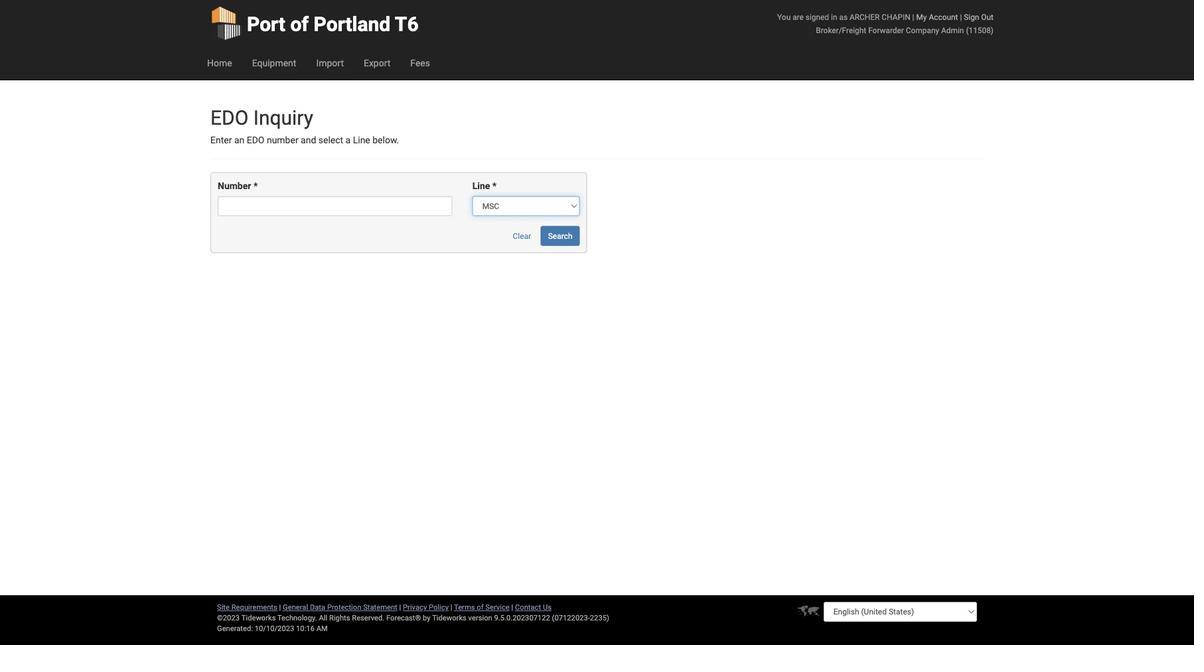 Task type: vqa. For each thing, say whether or not it's contained in the screenshot.
Export popup button
yes



Task type: locate. For each thing, give the bounding box(es) containing it.
company
[[906, 26, 940, 35]]

of right port
[[290, 12, 309, 36]]

port
[[247, 12, 285, 36]]

1 vertical spatial line
[[473, 181, 490, 191]]

| left my
[[913, 12, 915, 22]]

edo right an
[[247, 135, 265, 146]]

protection
[[327, 603, 361, 612]]

all
[[319, 614, 327, 622]]

| up "tideworks"
[[451, 603, 452, 612]]

edo up the enter
[[210, 106, 249, 129]]

port of portland t6
[[247, 12, 419, 36]]

general data protection statement link
[[283, 603, 398, 612]]

line *
[[473, 181, 497, 191]]

tideworks
[[432, 614, 467, 622]]

port of portland t6 link
[[210, 0, 419, 46]]

import
[[316, 57, 344, 68]]

fees button
[[401, 46, 440, 80]]

of
[[290, 12, 309, 36], [477, 603, 484, 612]]

0 vertical spatial of
[[290, 12, 309, 36]]

1 * from the left
[[254, 181, 258, 191]]

service
[[486, 603, 510, 612]]

data
[[310, 603, 325, 612]]

*
[[254, 181, 258, 191], [493, 181, 497, 191]]

| left sign
[[960, 12, 962, 22]]

home
[[207, 57, 232, 68]]

site requirements link
[[217, 603, 277, 612]]

number
[[267, 135, 299, 146]]

sign
[[964, 12, 980, 22]]

us
[[543, 603, 552, 612]]

broker/freight
[[816, 26, 867, 35]]

0 horizontal spatial *
[[254, 181, 258, 191]]

2 * from the left
[[493, 181, 497, 191]]

of up version
[[477, 603, 484, 612]]

10/10/2023
[[255, 624, 294, 633]]

inquiry
[[253, 106, 313, 129]]

technology.
[[278, 614, 317, 622]]

9.5.0.202307122
[[494, 614, 550, 622]]

site requirements | general data protection statement | privacy policy | terms of service | contact us ©2023 tideworks technology. all rights reserved. forecast® by tideworks version 9.5.0.202307122 (07122023-2235) generated: 10/10/2023 10:16 am
[[217, 603, 609, 633]]

select
[[319, 135, 343, 146]]

requirements
[[232, 603, 277, 612]]

in
[[831, 12, 838, 22]]

are
[[793, 12, 804, 22]]

generated:
[[217, 624, 253, 633]]

©2023 tideworks
[[217, 614, 276, 622]]

export button
[[354, 46, 401, 80]]

1 horizontal spatial *
[[493, 181, 497, 191]]

|
[[913, 12, 915, 22], [960, 12, 962, 22], [279, 603, 281, 612], [399, 603, 401, 612], [451, 603, 452, 612], [512, 603, 513, 612]]

portland
[[314, 12, 391, 36]]

of inside site requirements | general data protection statement | privacy policy | terms of service | contact us ©2023 tideworks technology. all rights reserved. forecast® by tideworks version 9.5.0.202307122 (07122023-2235) generated: 10/10/2023 10:16 am
[[477, 603, 484, 612]]

1 vertical spatial of
[[477, 603, 484, 612]]

privacy policy link
[[403, 603, 449, 612]]

forwarder
[[869, 26, 904, 35]]

10:16
[[296, 624, 315, 633]]

line
[[353, 135, 370, 146], [473, 181, 490, 191]]

0 horizontal spatial line
[[353, 135, 370, 146]]

terms
[[454, 603, 475, 612]]

out
[[982, 12, 994, 22]]

signed
[[806, 12, 829, 22]]

rights
[[329, 614, 350, 622]]

you are signed in as archer chapin | my account | sign out broker/freight forwarder company admin (11508)
[[778, 12, 994, 35]]

policy
[[429, 603, 449, 612]]

edo
[[210, 106, 249, 129], [247, 135, 265, 146]]

and
[[301, 135, 316, 146]]

a
[[346, 135, 351, 146]]

0 vertical spatial line
[[353, 135, 370, 146]]

below.
[[373, 135, 399, 146]]

1 horizontal spatial of
[[477, 603, 484, 612]]



Task type: describe. For each thing, give the bounding box(es) containing it.
export
[[364, 57, 391, 68]]

as
[[840, 12, 848, 22]]

search
[[548, 231, 573, 241]]

am
[[317, 624, 328, 633]]

admin
[[942, 26, 964, 35]]

| left general
[[279, 603, 281, 612]]

| up 9.5.0.202307122
[[512, 603, 513, 612]]

statement
[[363, 603, 398, 612]]

my account link
[[917, 12, 958, 22]]

(11508)
[[966, 26, 994, 35]]

forecast®
[[386, 614, 421, 622]]

clear button
[[506, 226, 539, 246]]

(07122023-
[[552, 614, 590, 622]]

equipment
[[252, 57, 296, 68]]

search button
[[541, 226, 580, 246]]

fees
[[411, 57, 430, 68]]

version
[[469, 614, 493, 622]]

1 horizontal spatial line
[[473, 181, 490, 191]]

line inside 'edo inquiry enter an edo number and select a line below.'
[[353, 135, 370, 146]]

1 vertical spatial edo
[[247, 135, 265, 146]]

account
[[929, 12, 958, 22]]

reserved.
[[352, 614, 385, 622]]

terms of service link
[[454, 603, 510, 612]]

| up forecast®
[[399, 603, 401, 612]]

edo inquiry enter an edo number and select a line below.
[[210, 106, 399, 146]]

chapin
[[882, 12, 911, 22]]

0 vertical spatial edo
[[210, 106, 249, 129]]

import button
[[306, 46, 354, 80]]

enter
[[210, 135, 232, 146]]

number
[[218, 181, 251, 191]]

an
[[234, 135, 244, 146]]

* for number *
[[254, 181, 258, 191]]

2235)
[[590, 614, 609, 622]]

my
[[917, 12, 927, 22]]

privacy
[[403, 603, 427, 612]]

you
[[778, 12, 791, 22]]

0 horizontal spatial of
[[290, 12, 309, 36]]

Number * text field
[[218, 196, 453, 216]]

archer
[[850, 12, 880, 22]]

clear
[[513, 231, 531, 241]]

equipment button
[[242, 46, 306, 80]]

contact us link
[[515, 603, 552, 612]]

home button
[[197, 46, 242, 80]]

by
[[423, 614, 431, 622]]

general
[[283, 603, 308, 612]]

site
[[217, 603, 230, 612]]

number *
[[218, 181, 258, 191]]

sign out link
[[964, 12, 994, 22]]

contact
[[515, 603, 541, 612]]

t6
[[395, 12, 419, 36]]

* for line *
[[493, 181, 497, 191]]



